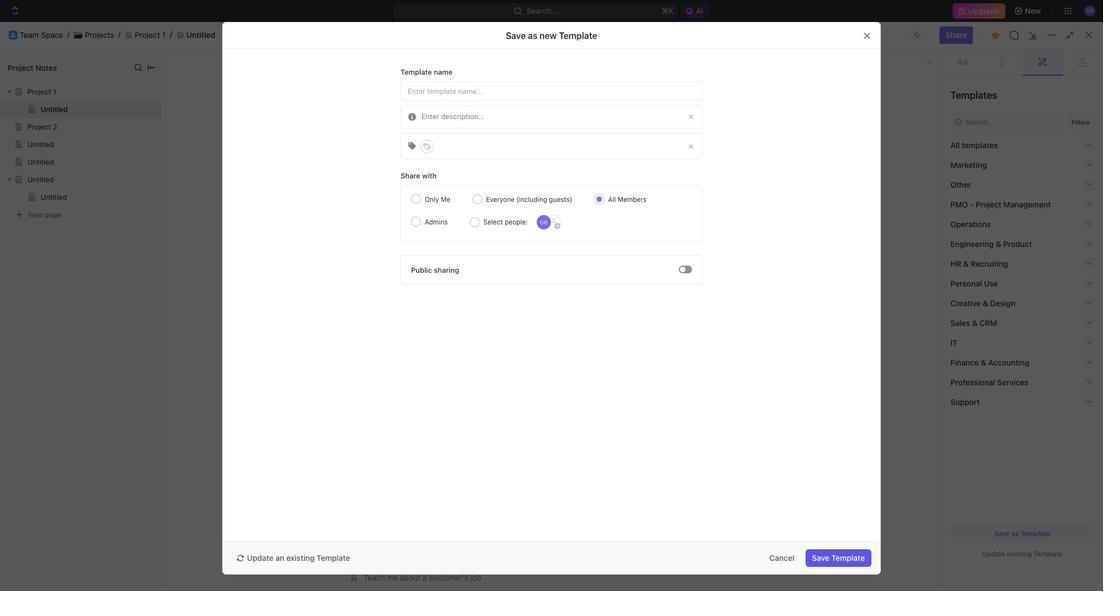 Task type: describe. For each thing, give the bounding box(es) containing it.
0 horizontal spatial notes
[[36, 63, 57, 72]]

user astronaut image
[[351, 574, 357, 582]]

& for creative
[[983, 298, 989, 308]]

share with
[[401, 171, 437, 180]]

search docs
[[996, 30, 1042, 40]]

home link
[[4, 53, 135, 71]]

update an existing template
[[247, 553, 350, 563]]

marketing
[[951, 160, 987, 169]]

new doc button
[[1053, 26, 1099, 44]]

guests)
[[549, 195, 572, 204]]

admins
[[425, 218, 448, 226]]

as for template
[[1012, 529, 1019, 538]]

people:
[[505, 218, 528, 226]]

projects link
[[85, 30, 114, 40]]

creative & design
[[951, 298, 1016, 308]]

project notes link
[[478, 91, 766, 109]]

0 vertical spatial team space link
[[20, 30, 63, 40]]

blank page
[[364, 115, 403, 124]]

pm
[[492, 88, 503, 97]]

draft feature request button
[[346, 534, 748, 552]]

at
[[464, 88, 471, 97]]

name
[[434, 68, 453, 76]]

finance
[[951, 358, 979, 367]]

user group image for bottom team space link
[[11, 215, 19, 222]]

last updated: today at 4:33 pm
[[387, 88, 503, 97]]

project notes table
[[153, 193, 1090, 232]]

save template
[[812, 553, 865, 563]]

gr button
[[533, 214, 562, 231]]

clickup
[[364, 207, 392, 217]]

finance & accounting
[[951, 358, 1030, 367]]

notes inside 'project notes' link
[[525, 95, 546, 104]]

cancel
[[770, 553, 795, 563]]

everyone
[[486, 195, 515, 204]]

& for finance
[[981, 358, 987, 367]]

gr
[[540, 219, 548, 226]]

new for new
[[1025, 6, 1041, 15]]

spaces
[[9, 178, 32, 186]]

blank page button
[[346, 111, 748, 128]]

projects
[[85, 30, 114, 39]]

& for sales
[[972, 318, 978, 327]]

new page
[[28, 210, 61, 219]]

1 horizontal spatial 1
[[162, 30, 166, 39]]

qbr
[[364, 274, 380, 284]]

with for write
[[385, 132, 400, 142]]

doc
[[1078, 30, 1092, 40]]

all for all members
[[608, 195, 616, 204]]

as for new
[[528, 30, 538, 40]]

project notes button
[[167, 210, 564, 232]]

archived
[[394, 177, 426, 186]]

& for hr
[[964, 259, 969, 268]]

0 vertical spatial project 1
[[135, 30, 166, 39]]

-
[[970, 200, 974, 209]]

archived button
[[391, 171, 429, 193]]

updated:
[[404, 88, 437, 97]]

ai
[[402, 132, 409, 142]]

new for new doc
[[1060, 30, 1076, 40]]

template inside save template button
[[832, 553, 865, 563]]

page for blank page
[[386, 115, 403, 124]]

sidebar navigation
[[0, 22, 140, 591]]

teach me about a customer's job
[[364, 573, 481, 582]]

sharing
[[990, 198, 1013, 206]]

template inside "update an existing template" button
[[317, 553, 350, 563]]

new doc
[[1060, 30, 1092, 40]]

qbr deck outline button
[[346, 271, 748, 288]]

project 2
[[27, 122, 57, 131]]

all members
[[608, 195, 647, 204]]

clickup list button
[[346, 204, 748, 221]]

page for new page
[[45, 210, 61, 219]]

select people:
[[484, 218, 528, 226]]

about
[[400, 573, 421, 582]]

Enter template name... text field
[[401, 81, 703, 101]]

docs inside "button"
[[201, 177, 220, 186]]

deck
[[382, 274, 399, 284]]

personal
[[951, 279, 982, 288]]

public
[[411, 265, 432, 274]]

only me
[[425, 195, 450, 204]]

pmo - project management
[[951, 200, 1051, 209]]

only
[[425, 195, 439, 204]]

templates
[[951, 89, 998, 101]]

row containing location
[[153, 193, 1090, 211]]

save as template
[[995, 529, 1051, 538]]

pmo
[[951, 200, 968, 209]]

user group image for the topmost team space link
[[10, 33, 16, 37]]

save for save as new template
[[506, 30, 526, 40]]

template name
[[401, 68, 453, 76]]

(including
[[517, 195, 547, 204]]

0 vertical spatial favorites
[[482, 75, 520, 85]]

code image
[[349, 539, 359, 547]]

⌘k
[[662, 6, 674, 15]]

personal use
[[951, 279, 998, 288]]

professional
[[951, 377, 995, 387]]

teach me about a customer's job button
[[346, 569, 748, 587]]

design
[[991, 298, 1016, 308]]

teach
[[364, 573, 385, 582]]

notes inside project notes button
[[207, 216, 228, 225]]

creative
[[951, 298, 981, 308]]

feature
[[384, 538, 409, 547]]

templates
[[962, 140, 998, 150]]

recruiting
[[971, 259, 1008, 268]]

write
[[364, 132, 383, 142]]



Task type: vqa. For each thing, say whether or not it's contained in the screenshot.
'Checklist'
no



Task type: locate. For each thing, give the bounding box(es) containing it.
as up update existing template
[[1012, 529, 1019, 538]]

upgrade
[[969, 6, 1000, 15]]

project notes down my docs "button"
[[179, 216, 228, 225]]

professional services
[[951, 377, 1029, 387]]

save template button
[[806, 549, 872, 567]]

2 vertical spatial notes
[[207, 216, 228, 225]]

project 1 up the 'dashboards'
[[27, 87, 56, 96]]

0 horizontal spatial new
[[28, 210, 43, 219]]

upgrade link
[[953, 3, 1005, 19]]

docs inside the "sidebar" navigation
[[26, 94, 45, 104]]

2 vertical spatial new
[[28, 210, 43, 219]]

2 horizontal spatial project notes
[[498, 95, 546, 104]]

today
[[440, 88, 462, 97]]

user group image
[[10, 33, 16, 37], [11, 215, 19, 222]]

1 vertical spatial favorites
[[9, 159, 38, 167]]

all up marketing
[[951, 140, 960, 150]]

with left ai
[[385, 132, 400, 142]]

dashboards
[[26, 113, 69, 122]]

1 horizontal spatial existing
[[1007, 550, 1032, 558]]

& left "product"
[[996, 239, 1001, 248]]

& left design
[[983, 298, 989, 308]]

sales & crm
[[951, 318, 997, 327]]

team up home
[[20, 30, 39, 39]]

industry image
[[350, 557, 358, 564]]

1 vertical spatial project 1
[[27, 87, 56, 96]]

0 vertical spatial as
[[528, 30, 538, 40]]

sharing
[[434, 265, 459, 274]]

team space for bottom team space link
[[26, 214, 70, 223]]

1 vertical spatial page
[[45, 210, 61, 219]]

Search... text field
[[957, 114, 1059, 130]]

new down the spaces
[[28, 210, 43, 219]]

space for the topmost team space link
[[41, 30, 63, 39]]

notes down my docs "button"
[[207, 216, 228, 225]]

it
[[951, 338, 958, 347]]

update for update an existing template
[[247, 553, 274, 563]]

existing inside button
[[286, 553, 315, 563]]

1 vertical spatial user group image
[[11, 215, 19, 222]]

0 horizontal spatial all
[[608, 195, 616, 204]]

team space up home
[[20, 30, 63, 39]]

0 horizontal spatial save
[[506, 30, 526, 40]]

1 horizontal spatial notes
[[207, 216, 228, 225]]

1 horizontal spatial project notes
[[179, 216, 228, 225]]

0 horizontal spatial with
[[385, 132, 400, 142]]

engineering
[[951, 239, 994, 248]]

1 column header from the left
[[153, 193, 165, 211]]

2 horizontal spatial notes
[[525, 95, 546, 104]]

0 vertical spatial new
[[1025, 6, 1041, 15]]

project notes up docs link
[[8, 63, 57, 72]]

members
[[618, 195, 647, 204]]

other
[[951, 180, 971, 189]]

notes up "enter description..." text box
[[525, 95, 546, 104]]

existing right an
[[286, 553, 315, 563]]

all templates
[[951, 140, 998, 150]]

project 1
[[135, 30, 166, 39], [27, 87, 56, 96]]

save right cancel
[[812, 553, 830, 563]]

tab list containing my docs
[[166, 171, 429, 193]]

cell
[[153, 211, 165, 231], [570, 211, 680, 231], [807, 211, 895, 231], [895, 211, 983, 231]]

0 vertical spatial space
[[41, 30, 63, 39]]

me
[[387, 573, 398, 582]]

1 vertical spatial all
[[608, 195, 616, 204]]

with
[[385, 132, 400, 142], [422, 171, 437, 180]]

new left the 'doc'
[[1060, 30, 1076, 40]]

my docs button
[[185, 171, 222, 193]]

column header
[[153, 193, 165, 211], [807, 193, 895, 211]]

update down save as template
[[982, 550, 1005, 558]]

write with ai
[[364, 132, 409, 142]]

team inside the "sidebar" navigation
[[26, 214, 45, 223]]

new for new page
[[28, 210, 43, 219]]

2 horizontal spatial new
[[1060, 30, 1076, 40]]

0 horizontal spatial update
[[247, 553, 274, 563]]

new button
[[1010, 2, 1048, 20]]

1 horizontal spatial favorites
[[482, 75, 520, 85]]

0 vertical spatial project notes
[[8, 63, 57, 72]]

dashboards link
[[4, 109, 135, 127]]

1 vertical spatial notes
[[525, 95, 546, 104]]

request
[[411, 538, 438, 547]]

2 horizontal spatial save
[[995, 529, 1010, 538]]

team space inside the "sidebar" navigation
[[26, 214, 70, 223]]

2 vertical spatial project notes
[[179, 216, 228, 225]]

sales
[[951, 318, 970, 327]]

0 horizontal spatial existing
[[286, 553, 315, 563]]

save
[[506, 30, 526, 40], [995, 529, 1010, 538], [812, 553, 830, 563]]

1 horizontal spatial new
[[1025, 6, 1041, 15]]

row
[[153, 193, 1090, 211]]

1 horizontal spatial share
[[946, 30, 967, 40]]

2 cell from the left
[[570, 211, 680, 231]]

notes up docs link
[[36, 63, 57, 72]]

template
[[559, 30, 597, 40], [401, 68, 432, 76], [1021, 529, 1051, 538], [1034, 550, 1063, 558], [317, 553, 350, 563], [832, 553, 865, 563]]

0 vertical spatial 1
[[162, 30, 166, 39]]

0 horizontal spatial page
[[45, 210, 61, 219]]

1 vertical spatial space
[[48, 214, 70, 223]]

1 horizontal spatial update
[[982, 550, 1005, 558]]

hr & recruiting
[[951, 259, 1008, 268]]

project notes up blank page "button" at top
[[498, 95, 546, 104]]

support
[[951, 397, 980, 406]]

all left members on the right top of page
[[608, 195, 616, 204]]

with up only
[[422, 171, 437, 180]]

outline
[[401, 274, 425, 284]]

project notes inside button
[[179, 216, 228, 225]]

favorites up the spaces
[[9, 159, 38, 167]]

team space for the topmost team space link
[[20, 30, 63, 39]]

team space down the spaces
[[26, 214, 70, 223]]

save left new
[[506, 30, 526, 40]]

new
[[540, 30, 557, 40]]

0 horizontal spatial column header
[[153, 193, 165, 211]]

share for share
[[946, 30, 967, 40]]

& left crm
[[972, 318, 978, 327]]

1 horizontal spatial column header
[[807, 193, 895, 211]]

Enter description... text field
[[422, 113, 680, 120]]

existing down save as template
[[1007, 550, 1032, 558]]

2
[[53, 122, 57, 131]]

crm
[[980, 318, 997, 327]]

draft
[[364, 538, 382, 547]]

update inside button
[[247, 553, 274, 563]]

operations
[[951, 219, 991, 229]]

blank
[[364, 115, 383, 124]]

project inside button
[[179, 216, 205, 225]]

1 vertical spatial with
[[422, 171, 437, 180]]

draft feature request
[[364, 538, 438, 547]]

1 horizontal spatial project 1
[[135, 30, 166, 39]]

docs link
[[4, 91, 135, 108]]

search docs button
[[981, 26, 1049, 44]]

save for save as template
[[995, 529, 1010, 538]]

team down the spaces
[[26, 214, 45, 223]]

services
[[997, 377, 1029, 387]]

0 vertical spatial notes
[[36, 63, 57, 72]]

0 vertical spatial team
[[20, 30, 39, 39]]

save for save template
[[812, 553, 830, 563]]

my docs
[[188, 177, 220, 186]]

docs inside button
[[1024, 30, 1042, 40]]

0 horizontal spatial share
[[401, 171, 420, 180]]

0 vertical spatial user group image
[[10, 33, 16, 37]]

tags
[[687, 198, 701, 206]]

new
[[1025, 6, 1041, 15], [1060, 30, 1076, 40], [28, 210, 43, 219]]

page
[[386, 115, 403, 124], [45, 210, 61, 219]]

list
[[394, 207, 406, 217]]

share
[[946, 30, 967, 40], [401, 171, 420, 180]]

4 cell from the left
[[895, 211, 983, 231]]

save as new template
[[506, 30, 597, 40]]

team for bottom team space link
[[26, 214, 45, 223]]

save up update existing template
[[995, 529, 1010, 538]]

space inside the "sidebar" navigation
[[48, 214, 70, 223]]

share for share with
[[401, 171, 420, 180]]

my
[[188, 177, 199, 186]]

with inside button
[[385, 132, 400, 142]]

0 horizontal spatial as
[[528, 30, 538, 40]]

1 cell from the left
[[153, 211, 165, 231]]

1 horizontal spatial as
[[1012, 529, 1019, 538]]

1 horizontal spatial save
[[812, 553, 830, 563]]

0 vertical spatial all
[[951, 140, 960, 150]]

use
[[984, 279, 998, 288]]

1 vertical spatial team space link
[[26, 210, 133, 227]]

last
[[387, 88, 402, 97]]

0 vertical spatial with
[[385, 132, 400, 142]]

1 vertical spatial team
[[26, 214, 45, 223]]

& right finance
[[981, 358, 987, 367]]

new up search docs
[[1025, 6, 1041, 15]]

Search by name... text field
[[916, 172, 1054, 188]]

project 1 right "projects"
[[135, 30, 166, 39]]

1 vertical spatial new
[[1060, 30, 1076, 40]]

1 horizontal spatial page
[[386, 115, 403, 124]]

1 vertical spatial save
[[995, 529, 1010, 538]]

1 horizontal spatial all
[[951, 140, 960, 150]]

0 vertical spatial page
[[386, 115, 403, 124]]

tab list
[[166, 171, 429, 193]]

space for bottom team space link
[[48, 214, 70, 223]]

project notes row
[[153, 210, 1090, 232]]

update
[[982, 550, 1005, 558], [247, 553, 274, 563]]

all for all templates
[[951, 140, 960, 150]]

management
[[1004, 200, 1051, 209]]

user group image inside the "sidebar" navigation
[[11, 215, 19, 222]]

update an existing template button
[[232, 549, 357, 567]]

0 horizontal spatial favorites
[[9, 159, 38, 167]]

customer's
[[429, 573, 468, 582]]

3 cell from the left
[[807, 211, 895, 231]]

update existing template
[[982, 550, 1063, 558]]

1 vertical spatial team space
[[26, 214, 70, 223]]

update for update existing template
[[982, 550, 1005, 558]]

4:33
[[473, 88, 490, 97]]

engineering & product
[[951, 239, 1032, 248]]

favorites inside button
[[9, 159, 38, 167]]

save inside button
[[812, 553, 830, 563]]

2 vertical spatial save
[[812, 553, 830, 563]]

& for engineering
[[996, 239, 1001, 248]]

existing
[[1007, 550, 1032, 558], [286, 553, 315, 563]]

job
[[470, 573, 481, 582]]

location
[[577, 198, 603, 206]]

team
[[20, 30, 39, 39], [26, 214, 45, 223]]

1 horizontal spatial with
[[422, 171, 437, 180]]

select
[[484, 218, 503, 226]]

favorites up the pm
[[482, 75, 520, 85]]

0 vertical spatial save
[[506, 30, 526, 40]]

with for share
[[422, 171, 437, 180]]

1 vertical spatial 1
[[53, 87, 56, 96]]

1 vertical spatial share
[[401, 171, 420, 180]]

page inside "button"
[[386, 115, 403, 124]]

notes
[[36, 63, 57, 72], [525, 95, 546, 104], [207, 216, 228, 225]]

team for the topmost team space link
[[20, 30, 39, 39]]

all
[[951, 140, 960, 150], [608, 195, 616, 204]]

0 horizontal spatial project 1
[[27, 87, 56, 96]]

product
[[1003, 239, 1032, 248]]

0 vertical spatial share
[[946, 30, 967, 40]]

1 vertical spatial as
[[1012, 529, 1019, 538]]

& right hr
[[964, 259, 969, 268]]

0 vertical spatial team space
[[20, 30, 63, 39]]

update left an
[[247, 553, 274, 563]]

as
[[528, 30, 538, 40], [1012, 529, 1019, 538]]

as left new
[[528, 30, 538, 40]]

1 vertical spatial project notes
[[498, 95, 546, 104]]

2 column header from the left
[[807, 193, 895, 211]]

an
[[276, 553, 284, 563]]

clickup list
[[364, 207, 406, 217]]

qbr deck outline
[[364, 274, 425, 284]]

0 horizontal spatial project notes
[[8, 63, 57, 72]]

write with ai button
[[346, 128, 748, 146]]

0 horizontal spatial 1
[[53, 87, 56, 96]]

me
[[441, 195, 450, 204]]



